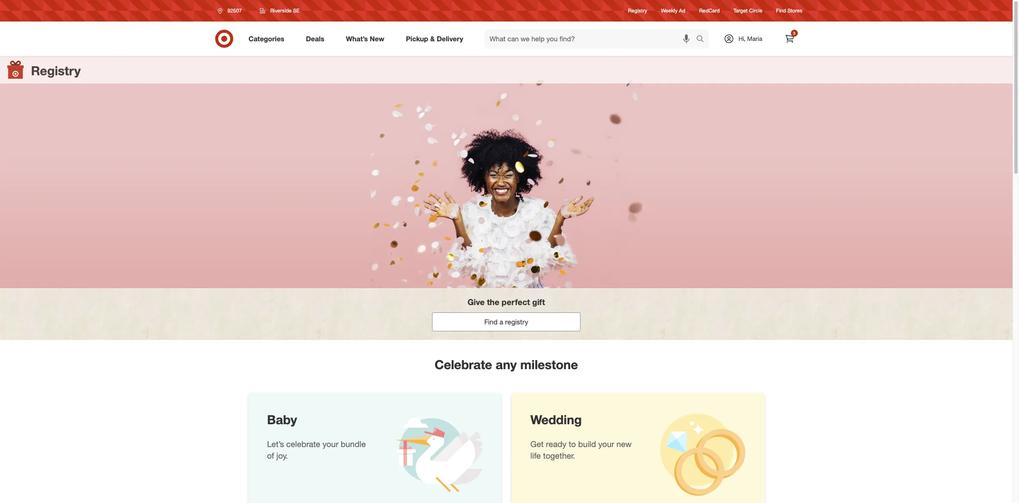 Task type: describe. For each thing, give the bounding box(es) containing it.
3
[[793, 31, 796, 36]]

what's
[[346, 34, 368, 43]]

search
[[693, 35, 713, 44]]

delivery
[[437, 34, 463, 43]]

bundle
[[341, 439, 366, 449]]

&
[[430, 34, 435, 43]]

what's new link
[[339, 29, 395, 48]]

what's new
[[346, 34, 384, 43]]

categories
[[249, 34, 284, 43]]

weekly
[[661, 7, 678, 14]]

a
[[500, 318, 503, 326]]

riverside se
[[270, 7, 300, 14]]

baby
[[267, 412, 297, 428]]

find for find a registry
[[485, 318, 498, 326]]

find for find stores
[[776, 7, 786, 14]]

give
[[468, 297, 485, 307]]

3 link
[[780, 29, 799, 48]]

find a registry
[[485, 318, 528, 326]]

deals
[[306, 34, 324, 43]]

together.
[[543, 451, 575, 460]]

joy.
[[276, 451, 288, 460]]

your inside let's celebrate your bundle of joy.
[[323, 439, 339, 449]]

new
[[370, 34, 384, 43]]

weekly ad link
[[661, 7, 686, 14]]

of
[[267, 451, 274, 460]]

gift
[[532, 297, 545, 307]]

celebrate
[[435, 357, 492, 372]]



Task type: vqa. For each thing, say whether or not it's contained in the screenshot.
Women's Riah Platform Heels - A New Day™ Brown 8 add to cart
no



Task type: locate. For each thing, give the bounding box(es) containing it.
perfect
[[502, 297, 530, 307]]

0 vertical spatial find
[[776, 7, 786, 14]]

0 vertical spatial registry
[[628, 7, 647, 14]]

your inside get ready to build your new life together.
[[598, 439, 614, 449]]

1 horizontal spatial find
[[776, 7, 786, 14]]

to
[[569, 439, 576, 449]]

build
[[578, 439, 596, 449]]

find a registry button
[[432, 312, 581, 331]]

2 your from the left
[[598, 439, 614, 449]]

registry
[[628, 7, 647, 14], [31, 63, 81, 78]]

categories link
[[241, 29, 295, 48]]

What can we help you find? suggestions appear below search field
[[485, 29, 699, 48]]

0 horizontal spatial your
[[323, 439, 339, 449]]

your left bundle on the bottom of page
[[323, 439, 339, 449]]

your
[[323, 439, 339, 449], [598, 439, 614, 449]]

deals link
[[299, 29, 335, 48]]

92507 button
[[212, 3, 251, 19]]

any
[[496, 357, 517, 372]]

let's celebrate your bundle of joy.
[[267, 439, 366, 460]]

find inside 'link'
[[776, 7, 786, 14]]

hi, maria
[[739, 35, 763, 42]]

find left stores
[[776, 7, 786, 14]]

1 vertical spatial find
[[485, 318, 498, 326]]

se
[[293, 7, 300, 14]]

get ready to build your new life together.
[[531, 439, 632, 460]]

riverside
[[270, 7, 292, 14]]

0 horizontal spatial registry
[[31, 63, 81, 78]]

give the perfect gift
[[468, 297, 545, 307]]

target
[[734, 7, 748, 14]]

redcard
[[699, 7, 720, 14]]

hi,
[[739, 35, 746, 42]]

1 horizontal spatial registry
[[628, 7, 647, 14]]

milestone
[[520, 357, 578, 372]]

pickup & delivery link
[[399, 29, 474, 48]]

stores
[[788, 7, 803, 14]]

celebrate
[[286, 439, 320, 449]]

search button
[[693, 29, 713, 50]]

registry link
[[628, 7, 647, 14]]

celebrate any milestone
[[435, 357, 578, 372]]

1 horizontal spatial your
[[598, 439, 614, 449]]

new
[[617, 439, 632, 449]]

1 your from the left
[[323, 439, 339, 449]]

pickup & delivery
[[406, 34, 463, 43]]

find stores link
[[776, 7, 803, 14]]

ad
[[679, 7, 686, 14]]

let's
[[267, 439, 284, 449]]

your left new
[[598, 439, 614, 449]]

0 horizontal spatial find
[[485, 318, 498, 326]]

find inside button
[[485, 318, 498, 326]]

weekly ad
[[661, 7, 686, 14]]

find left a
[[485, 318, 498, 326]]

find stores
[[776, 7, 803, 14]]

pickup
[[406, 34, 428, 43]]

ready
[[546, 439, 567, 449]]

circle
[[749, 7, 763, 14]]

get
[[531, 439, 544, 449]]

92507
[[228, 7, 242, 14]]

registry
[[505, 318, 528, 326]]

redcard link
[[699, 7, 720, 14]]

target circle link
[[734, 7, 763, 14]]

wedding
[[531, 412, 582, 428]]

the
[[487, 297, 499, 307]]

riverside se button
[[254, 3, 305, 19]]

target circle
[[734, 7, 763, 14]]

life
[[531, 451, 541, 460]]

find
[[776, 7, 786, 14], [485, 318, 498, 326]]

maria
[[747, 35, 763, 42]]

1 vertical spatial registry
[[31, 63, 81, 78]]



